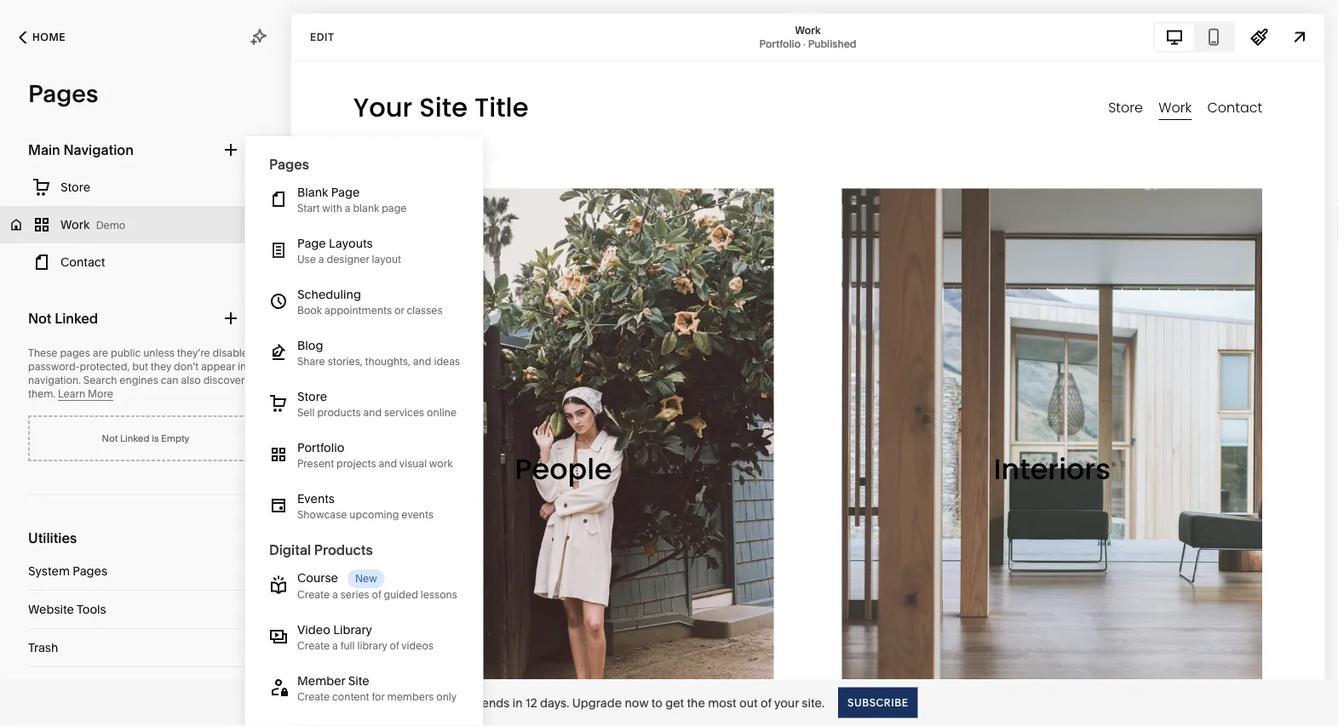 Task type: vqa. For each thing, say whether or not it's contained in the screenshot.
l
no



Task type: locate. For each thing, give the bounding box(es) containing it.
demo
[[96, 219, 126, 232]]

a left full
[[332, 640, 338, 653]]

and inside store sell products and services online
[[363, 407, 381, 419]]

video
[[297, 623, 330, 638]]

1 horizontal spatial store
[[297, 390, 327, 404]]

page inside blank page start with a blank page
[[331, 185, 360, 200]]

scheduling book appointments or classes
[[297, 288, 442, 317]]

digital products
[[269, 542, 373, 559]]

is
[[152, 433, 159, 444]]

pages up tools
[[73, 565, 107, 579]]

them.
[[28, 388, 56, 401]]

0 vertical spatial work
[[796, 24, 821, 36]]

navigation.
[[28, 375, 81, 387]]

and inside blog share stories, thoughts, and ideas
[[413, 356, 431, 368]]

products
[[314, 542, 373, 559]]

or right disabled
[[257, 347, 267, 360]]

create for member site
[[297, 692, 329, 704]]

store sell products and services online
[[297, 390, 456, 419]]

thoughts,
[[365, 356, 410, 368]]

not for not linked is empty
[[102, 433, 118, 444]]

layouts
[[329, 236, 373, 251]]

trial
[[458, 696, 479, 711]]

and inside portfolio present projects and visual work
[[378, 458, 397, 470]]

a left series
[[332, 589, 338, 602]]

0 horizontal spatial page
[[297, 236, 326, 251]]

2 vertical spatial and
[[378, 458, 397, 470]]

not linked
[[28, 310, 98, 327]]

work
[[429, 458, 453, 470]]

and
[[413, 356, 431, 368], [363, 407, 381, 419], [378, 458, 397, 470]]

add a new page to the "not linked" navigation group image
[[222, 309, 240, 328]]

0 vertical spatial and
[[413, 356, 431, 368]]

pages up the 'blank'
[[269, 156, 309, 173]]

page up the use
[[297, 236, 326, 251]]

upgrade
[[572, 696, 622, 711]]

a right with
[[344, 202, 350, 215]]

site
[[348, 675, 369, 689]]

1 horizontal spatial linked
[[120, 433, 150, 444]]

1 horizontal spatial page
[[331, 185, 360, 200]]

0 horizontal spatial store
[[61, 180, 90, 195]]

website
[[28, 603, 74, 617]]

store inside button
[[61, 180, 90, 195]]

0 vertical spatial of
[[372, 589, 381, 602]]

0 vertical spatial not
[[28, 310, 52, 327]]

portfolio left ·
[[760, 37, 801, 50]]

2 vertical spatial pages
[[73, 565, 107, 579]]

work left demo
[[61, 218, 90, 232]]

system pages
[[28, 565, 107, 579]]

1 horizontal spatial in
[[513, 696, 523, 711]]

of down new
[[372, 589, 381, 602]]

your
[[775, 696, 799, 711]]

store inside store sell products and services online
[[297, 390, 327, 404]]

the down disabled
[[249, 361, 265, 373]]

for
[[371, 692, 384, 704]]

linked for not linked
[[55, 310, 98, 327]]

of right library
[[390, 640, 399, 653]]

projects
[[336, 458, 376, 470]]

0 horizontal spatial not
[[28, 310, 52, 327]]

page up with
[[331, 185, 360, 200]]

2 vertical spatial create
[[297, 692, 329, 704]]

1 vertical spatial linked
[[120, 433, 150, 444]]

0 horizontal spatial work
[[61, 218, 90, 232]]

tools
[[77, 603, 106, 617]]

0 horizontal spatial or
[[257, 347, 267, 360]]

menu
[[245, 136, 484, 727]]

store for store
[[61, 180, 90, 195]]

page
[[331, 185, 360, 200], [297, 236, 326, 251]]

a
[[344, 202, 350, 215], [318, 254, 324, 266], [332, 589, 338, 602], [332, 640, 338, 653]]

1 vertical spatial of
[[390, 640, 399, 653]]

1 vertical spatial pages
[[269, 156, 309, 173]]

subscribe
[[848, 697, 909, 709]]

unless
[[143, 347, 175, 360]]

a inside blank page start with a blank page
[[344, 202, 350, 215]]

video library create a full library of videos
[[297, 623, 433, 653]]

in down disabled
[[238, 361, 247, 373]]

a right the use
[[318, 254, 324, 266]]

contact button
[[0, 244, 291, 281]]

portfolio inside work portfolio · published
[[760, 37, 801, 50]]

a inside page layouts use a designer layout
[[318, 254, 324, 266]]

1 vertical spatial portfolio
[[297, 441, 344, 456]]

and left ideas
[[413, 356, 431, 368]]

linked left "is"
[[120, 433, 150, 444]]

blank
[[297, 185, 328, 200]]

linked
[[55, 310, 98, 327], [120, 433, 150, 444]]

pages down home
[[28, 79, 98, 108]]

work up ·
[[796, 24, 821, 36]]

store up sell
[[297, 390, 327, 404]]

pages
[[60, 347, 90, 360]]

0 horizontal spatial the
[[249, 361, 265, 373]]

0 horizontal spatial portfolio
[[297, 441, 344, 456]]

members
[[387, 692, 434, 704]]

0 vertical spatial the
[[249, 361, 265, 373]]

appointments
[[324, 305, 392, 317]]

in
[[238, 361, 247, 373], [513, 696, 523, 711]]

navigation
[[63, 141, 134, 158]]

not linked is empty
[[102, 433, 190, 444]]

with
[[322, 202, 342, 215]]

page inside page layouts use a designer layout
[[297, 236, 326, 251]]

1 horizontal spatial not
[[102, 433, 118, 444]]

0 vertical spatial page
[[331, 185, 360, 200]]

1 horizontal spatial the
[[687, 696, 706, 711]]

events
[[401, 509, 433, 522]]

tab list
[[1156, 23, 1234, 51]]

create for video library
[[297, 640, 329, 653]]

not up these
[[28, 310, 52, 327]]

work
[[796, 24, 821, 36], [61, 218, 90, 232]]

in left 12
[[513, 696, 523, 711]]

only
[[436, 692, 456, 704]]

0 vertical spatial in
[[238, 361, 247, 373]]

0 vertical spatial portfolio
[[760, 37, 801, 50]]

content
[[332, 692, 369, 704]]

work inside work portfolio · published
[[796, 24, 821, 36]]

the inside these pages are public unless they're disabled or password-protected, but they don't appear in the navigation. search engines can also discover them.
[[249, 361, 265, 373]]

create a series of guided lessons
[[297, 589, 457, 602]]

or left classes
[[394, 305, 404, 317]]

events showcase upcoming events
[[297, 492, 433, 522]]

pages
[[28, 79, 98, 108], [269, 156, 309, 173], [73, 565, 107, 579]]

0 horizontal spatial in
[[238, 361, 247, 373]]

layout
[[372, 254, 401, 266]]

work portfolio · published
[[760, 24, 857, 50]]

1 horizontal spatial or
[[394, 305, 404, 317]]

member
[[297, 675, 345, 689]]

page layouts use a designer layout
[[297, 236, 401, 266]]

2 create from the top
[[297, 640, 329, 653]]

empty
[[161, 433, 190, 444]]

scheduling
[[297, 288, 361, 302]]

create inside member site create content for members only
[[297, 692, 329, 704]]

0 vertical spatial or
[[394, 305, 404, 317]]

1 horizontal spatial work
[[796, 24, 821, 36]]

protected,
[[80, 361, 130, 373]]

0 vertical spatial pages
[[28, 79, 98, 108]]

learn more
[[58, 388, 113, 401]]

1 vertical spatial in
[[513, 696, 523, 711]]

and left services
[[363, 407, 381, 419]]

to
[[652, 696, 663, 711]]

not
[[28, 310, 52, 327], [102, 433, 118, 444]]

new
[[355, 573, 377, 585]]

store button
[[0, 169, 291, 206]]

1 vertical spatial or
[[257, 347, 267, 360]]

1 vertical spatial page
[[297, 236, 326, 251]]

0 vertical spatial store
[[61, 180, 90, 195]]

1 horizontal spatial portfolio
[[760, 37, 801, 50]]

0 vertical spatial linked
[[55, 310, 98, 327]]

learn
[[58, 388, 85, 401]]

1 vertical spatial work
[[61, 218, 90, 232]]

trash
[[28, 641, 58, 656]]

website tools button
[[28, 591, 263, 629]]

1 vertical spatial create
[[297, 640, 329, 653]]

visual
[[399, 458, 427, 470]]

share
[[297, 356, 325, 368]]

1 vertical spatial not
[[102, 433, 118, 444]]

2 horizontal spatial of
[[761, 696, 772, 711]]

1 horizontal spatial of
[[390, 640, 399, 653]]

create inside video library create a full library of videos
[[297, 640, 329, 653]]

and for store
[[363, 407, 381, 419]]

not down more
[[102, 433, 118, 444]]

member site create content for members only
[[297, 675, 456, 704]]

12
[[526, 696, 537, 711]]

linked up the pages at the top of the page
[[55, 310, 98, 327]]

not for not linked
[[28, 310, 52, 327]]

search
[[83, 375, 117, 387]]

store down 'main navigation'
[[61, 180, 90, 195]]

1 vertical spatial store
[[297, 390, 327, 404]]

of inside video library create a full library of videos
[[390, 640, 399, 653]]

3 create from the top
[[297, 692, 329, 704]]

create down course
[[297, 589, 329, 602]]

1 vertical spatial the
[[687, 696, 706, 711]]

create down video
[[297, 640, 329, 653]]

0 horizontal spatial linked
[[55, 310, 98, 327]]

subscribe button
[[839, 688, 918, 719]]

and left 'visual'
[[378, 458, 397, 470]]

or inside these pages are public unless they're disabled or password-protected, but they don't appear in the navigation. search engines can also discover them.
[[257, 347, 267, 360]]

0 vertical spatial create
[[297, 589, 329, 602]]

portfolio up present
[[297, 441, 344, 456]]

1 vertical spatial and
[[363, 407, 381, 419]]

0 horizontal spatial of
[[372, 589, 381, 602]]

library
[[333, 623, 372, 638]]

of right 'out'
[[761, 696, 772, 711]]

work for work portfolio · published
[[796, 24, 821, 36]]

the right the get
[[687, 696, 706, 711]]

create down "member"
[[297, 692, 329, 704]]



Task type: describe. For each thing, give the bounding box(es) containing it.
in inside these pages are public unless they're disabled or password-protected, but they don't appear in the navigation. search engines can also discover them.
[[238, 361, 247, 373]]

your
[[430, 696, 455, 711]]

can
[[161, 375, 179, 387]]

menu containing pages
[[245, 136, 484, 727]]

store for store sell products and services online
[[297, 390, 327, 404]]

work for work demo
[[61, 218, 90, 232]]

your trial ends in 12 days. upgrade now to get the most out of your site.
[[430, 696, 825, 711]]

start
[[297, 202, 320, 215]]

pages for start with a blank page
[[269, 156, 309, 173]]

add a new page to the "main navigation" group image
[[222, 141, 240, 159]]

disabled
[[213, 347, 255, 360]]

system
[[28, 565, 70, 579]]

book
[[297, 305, 322, 317]]

2 vertical spatial of
[[761, 696, 772, 711]]

out
[[740, 696, 758, 711]]

appear
[[201, 361, 235, 373]]

also
[[181, 375, 201, 387]]

don't
[[174, 361, 199, 373]]

are
[[93, 347, 108, 360]]

password-
[[28, 361, 80, 373]]

blog share stories, thoughts, and ideas
[[297, 339, 460, 368]]

days.
[[540, 696, 570, 711]]

showcase
[[297, 509, 347, 522]]

pages inside button
[[73, 565, 107, 579]]

1 create from the top
[[297, 589, 329, 602]]

edit
[[310, 31, 334, 43]]

guided
[[384, 589, 418, 602]]

a inside video library create a full library of videos
[[332, 640, 338, 653]]

website tools
[[28, 603, 106, 617]]

pages for not linked is empty
[[28, 79, 98, 108]]

blank page start with a blank page
[[297, 185, 407, 215]]

public
[[111, 347, 141, 360]]

designer
[[326, 254, 369, 266]]

but
[[132, 361, 148, 373]]

stories,
[[327, 356, 362, 368]]

engines
[[120, 375, 158, 387]]

portfolio present projects and visual work
[[297, 441, 453, 470]]

now
[[625, 696, 649, 711]]

lessons
[[420, 589, 457, 602]]

home button
[[0, 19, 84, 56]]

series
[[340, 589, 369, 602]]

work demo
[[61, 218, 126, 232]]

contact
[[61, 255, 105, 270]]

they
[[151, 361, 171, 373]]

sell
[[297, 407, 314, 419]]

course
[[297, 571, 338, 586]]

or inside scheduling book appointments or classes
[[394, 305, 404, 317]]

ideas
[[434, 356, 460, 368]]

products
[[317, 407, 361, 419]]

full
[[340, 640, 355, 653]]

home
[[32, 31, 66, 43]]

utilities
[[28, 530, 77, 547]]

system pages button
[[28, 553, 263, 591]]

·
[[804, 37, 806, 50]]

blank
[[353, 202, 379, 215]]

trash button
[[28, 630, 263, 667]]

more
[[88, 388, 113, 401]]

these
[[28, 347, 58, 360]]

they're
[[177, 347, 210, 360]]

use
[[297, 254, 316, 266]]

learn more link
[[58, 388, 113, 401]]

online
[[427, 407, 456, 419]]

upcoming
[[349, 509, 399, 522]]

videos
[[401, 640, 433, 653]]

events
[[297, 492, 334, 507]]

main navigation
[[28, 141, 134, 158]]

and for portfolio
[[378, 458, 397, 470]]

services
[[384, 407, 424, 419]]

library
[[357, 640, 387, 653]]

site.
[[802, 696, 825, 711]]

edit button
[[299, 21, 346, 53]]

digital
[[269, 542, 311, 559]]

published
[[808, 37, 857, 50]]

discover
[[203, 375, 245, 387]]

ends
[[482, 696, 510, 711]]

portfolio inside portfolio present projects and visual work
[[297, 441, 344, 456]]

blog
[[297, 339, 323, 353]]

linked for not linked is empty
[[120, 433, 150, 444]]



